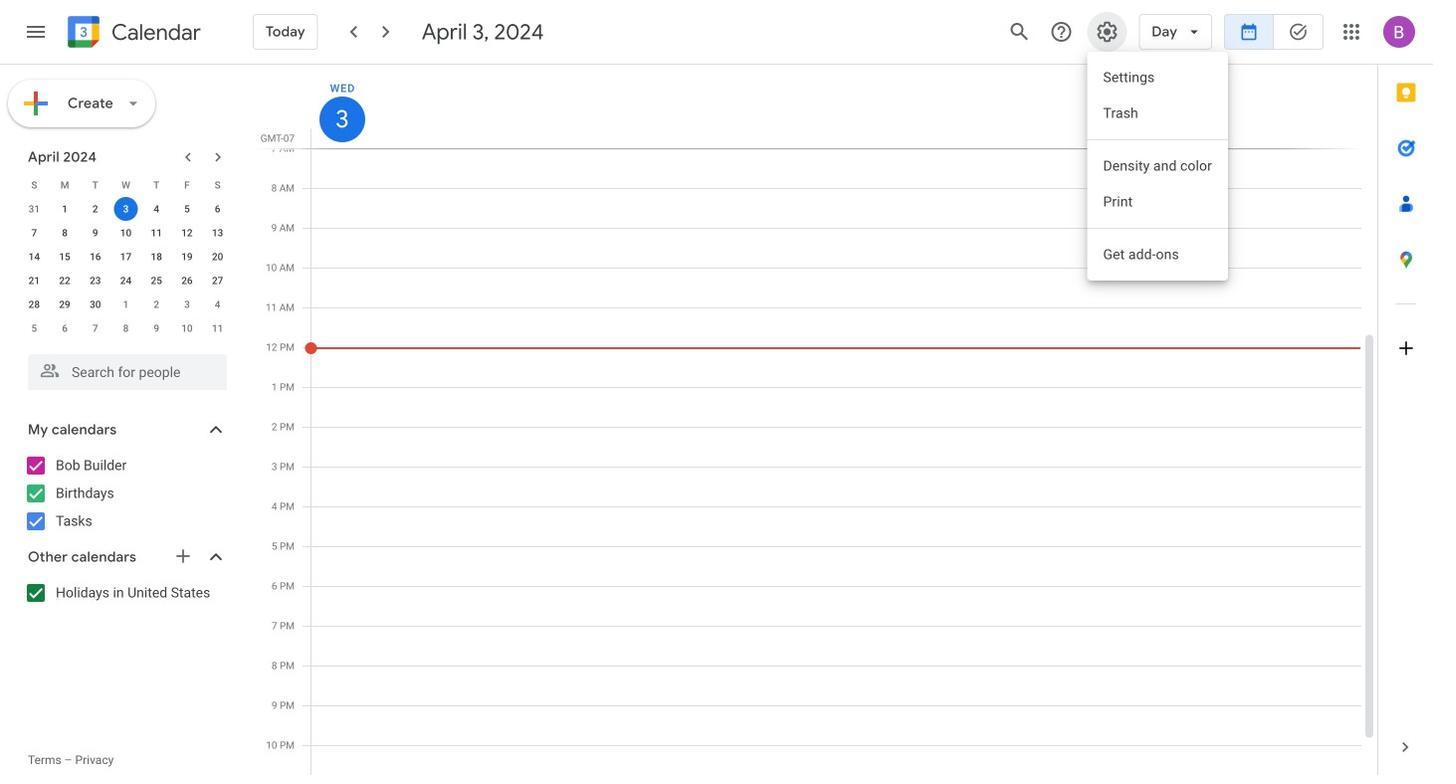 Task type: vqa. For each thing, say whether or not it's contained in the screenshot.
its
no



Task type: describe. For each thing, give the bounding box(es) containing it.
may 10 element
[[175, 316, 199, 340]]

settings menu image
[[1095, 20, 1119, 44]]

14 element
[[22, 245, 46, 269]]

2 row from the top
[[19, 197, 233, 221]]

18 element
[[145, 245, 168, 269]]

26 element
[[175, 269, 199, 293]]

3, today element
[[114, 197, 138, 221]]

6 element
[[206, 197, 230, 221]]

calendar element
[[64, 12, 201, 56]]

settings menu menu
[[1087, 52, 1228, 281]]

17 element
[[114, 245, 138, 269]]

15 element
[[53, 245, 77, 269]]

may 6 element
[[53, 316, 77, 340]]

7 element
[[22, 221, 46, 245]]

3 row from the top
[[19, 221, 233, 245]]

30 element
[[83, 293, 107, 316]]

may 7 element
[[83, 316, 107, 340]]

5 row from the top
[[19, 269, 233, 293]]

28 element
[[22, 293, 46, 316]]

1 element
[[53, 197, 77, 221]]

wednesday, april 3, today element
[[319, 97, 365, 142]]

may 1 element
[[114, 293, 138, 316]]

16 element
[[83, 245, 107, 269]]

27 element
[[206, 269, 230, 293]]

heading inside "calendar" element
[[107, 20, 201, 44]]

19 element
[[175, 245, 199, 269]]

25 element
[[145, 269, 168, 293]]

4 element
[[145, 197, 168, 221]]

may 2 element
[[145, 293, 168, 316]]

6 row from the top
[[19, 293, 233, 316]]

main drawer image
[[24, 20, 48, 44]]

may 4 element
[[206, 293, 230, 316]]



Task type: locate. For each thing, give the bounding box(es) containing it.
24 element
[[114, 269, 138, 293]]

may 3 element
[[175, 293, 199, 316]]

5 element
[[175, 197, 199, 221]]

4 row from the top
[[19, 245, 233, 269]]

march 31 element
[[22, 197, 46, 221]]

11 element
[[145, 221, 168, 245]]

10 element
[[114, 221, 138, 245]]

add other calendars image
[[173, 546, 193, 566]]

22 element
[[53, 269, 77, 293]]

23 element
[[83, 269, 107, 293]]

2 element
[[83, 197, 107, 221]]

cell
[[111, 197, 141, 221]]

heading
[[107, 20, 201, 44]]

13 element
[[206, 221, 230, 245]]

may 11 element
[[206, 316, 230, 340]]

9 element
[[83, 221, 107, 245]]

None search field
[[0, 346, 247, 390]]

column header
[[311, 65, 1361, 148]]

Search for people text field
[[40, 354, 215, 390]]

21 element
[[22, 269, 46, 293]]

april 2024 grid
[[19, 173, 233, 340]]

7 row from the top
[[19, 316, 233, 340]]

12 element
[[175, 221, 199, 245]]

my calendars list
[[4, 450, 247, 537]]

20 element
[[206, 245, 230, 269]]

may 8 element
[[114, 316, 138, 340]]

may 9 element
[[145, 316, 168, 340]]

29 element
[[53, 293, 77, 316]]

row group
[[19, 197, 233, 340]]

cell inside april 2024 grid
[[111, 197, 141, 221]]

1 row from the top
[[19, 173, 233, 197]]

row
[[19, 173, 233, 197], [19, 197, 233, 221], [19, 221, 233, 245], [19, 245, 233, 269], [19, 269, 233, 293], [19, 293, 233, 316], [19, 316, 233, 340]]

8 element
[[53, 221, 77, 245]]

may 5 element
[[22, 316, 46, 340]]

tab list
[[1378, 65, 1433, 720]]

grid
[[255, 65, 1377, 775]]



